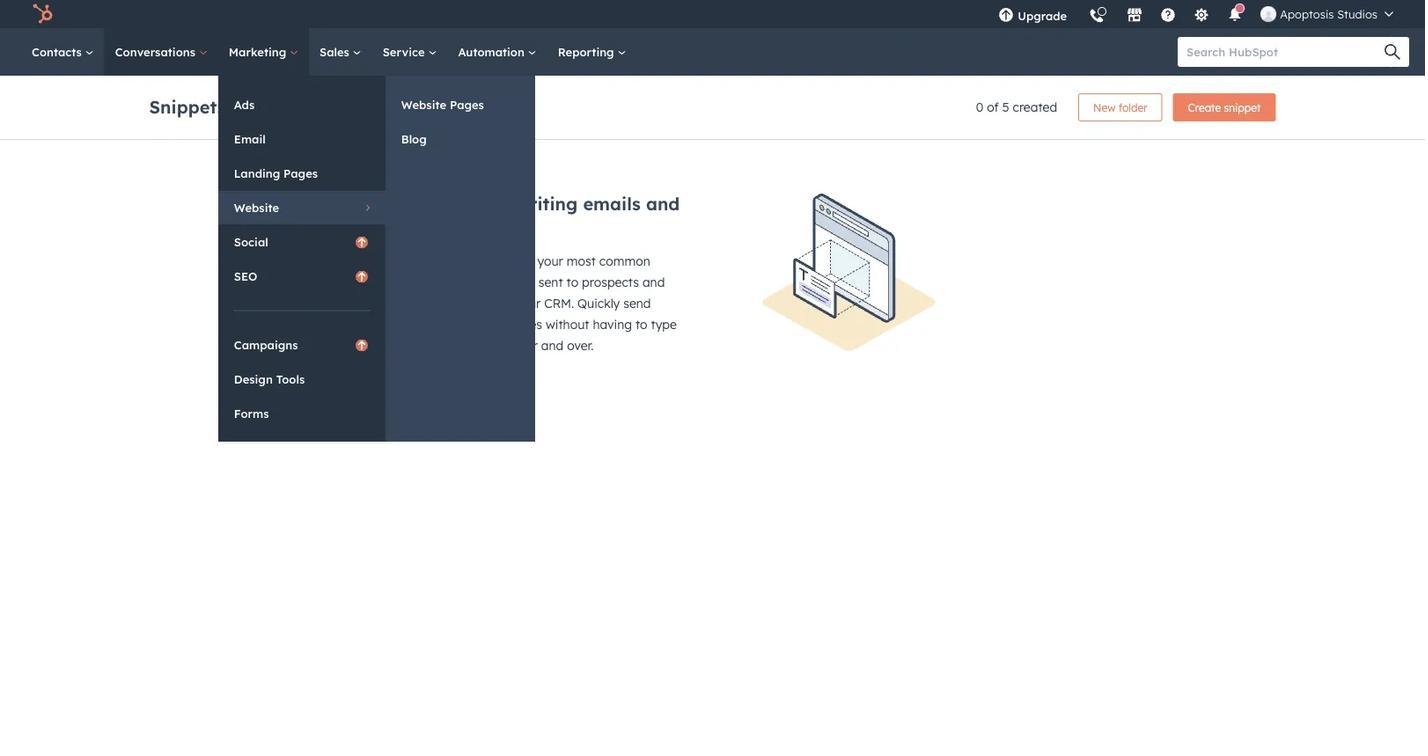 Task type: locate. For each thing, give the bounding box(es) containing it.
menu
[[988, 0, 1405, 35]]

time
[[471, 193, 510, 215]]

your up sent
[[538, 254, 563, 269]]

emails up the
[[422, 317, 460, 332]]

marketing menu
[[218, 76, 535, 442]]

create inside button
[[1189, 101, 1222, 114]]

conversations link
[[105, 28, 218, 76]]

shortcuts
[[464, 254, 519, 269]]

1 vertical spatial create
[[422, 254, 461, 269]]

help image
[[1161, 8, 1177, 24]]

same
[[444, 338, 476, 354]]

notes down "responses"
[[422, 296, 454, 311]]

marketing
[[229, 44, 290, 59]]

save
[[422, 193, 465, 215]]

website for website pages
[[401, 97, 447, 112]]

settings image
[[1194, 8, 1210, 24]]

1 horizontal spatial emails
[[498, 275, 535, 290]]

0 horizontal spatial in
[[484, 275, 494, 290]]

website inside website pages link
[[401, 97, 447, 112]]

1 vertical spatial in
[[501, 296, 512, 311]]

snippets banner
[[149, 88, 1277, 122]]

pages
[[450, 97, 484, 112], [284, 166, 318, 181]]

create snippet
[[1189, 101, 1262, 114]]

0 vertical spatial in
[[484, 275, 494, 290]]

1 vertical spatial pages
[[284, 166, 318, 181]]

website up blog
[[401, 97, 447, 112]]

blog link
[[386, 122, 535, 156]]

in
[[484, 275, 494, 290], [501, 296, 512, 311]]

1 horizontal spatial create
[[1189, 101, 1222, 114]]

0 vertical spatial create
[[1189, 101, 1222, 114]]

to
[[522, 254, 534, 269], [567, 275, 579, 290], [636, 317, 648, 332]]

your
[[538, 254, 563, 269], [515, 296, 541, 311]]

tara schultz image
[[1261, 6, 1277, 22]]

website
[[401, 97, 447, 112], [234, 200, 279, 215]]

0 vertical spatial pages
[[450, 97, 484, 112]]

created
[[1013, 100, 1058, 115]]

emails up common on the left top
[[583, 193, 641, 215]]

ads link
[[218, 88, 386, 122]]

ads
[[234, 97, 255, 112]]

notes up over
[[511, 317, 543, 332]]

having
[[593, 317, 632, 332]]

sent
[[539, 275, 563, 290]]

pages up blog link
[[450, 97, 484, 112]]

new folder
[[1094, 101, 1148, 114]]

help button
[[1154, 0, 1184, 28]]

0 horizontal spatial pages
[[284, 166, 318, 181]]

2 horizontal spatial to
[[636, 317, 648, 332]]

0 vertical spatial notes
[[485, 215, 533, 237]]

landing
[[234, 166, 280, 181]]

create
[[1189, 101, 1222, 114], [422, 254, 461, 269]]

tools
[[276, 372, 305, 387]]

design tools link
[[218, 363, 386, 396]]

in up log
[[501, 296, 512, 311]]

type
[[651, 317, 677, 332]]

search button
[[1377, 37, 1410, 67]]

1 vertical spatial notes
[[422, 296, 454, 311]]

taking
[[422, 215, 479, 237]]

and up common on the left top
[[646, 193, 680, 215]]

in down shortcuts
[[484, 275, 494, 290]]

website down landing
[[234, 200, 279, 215]]

website inside website link
[[234, 200, 279, 215]]

prospects
[[582, 275, 639, 290]]

1 vertical spatial website
[[234, 200, 279, 215]]

0 horizontal spatial emails
[[422, 317, 460, 332]]

0 horizontal spatial create
[[422, 254, 461, 269]]

pages for website pages
[[450, 97, 484, 112]]

notes
[[485, 215, 533, 237], [422, 296, 454, 311], [511, 317, 543, 332]]

reporting link
[[548, 28, 637, 76]]

forms
[[234, 406, 269, 421]]

emails down shortcuts
[[498, 275, 535, 290]]

pages for landing pages
[[284, 166, 318, 181]]

1 vertical spatial to
[[567, 275, 579, 290]]

menu containing apoptosis studios
[[988, 0, 1405, 35]]

create left snippet
[[1189, 101, 1222, 114]]

snippet
[[1225, 101, 1262, 114]]

emails
[[583, 193, 641, 215], [498, 275, 535, 290], [422, 317, 460, 332]]

save time writing emails and taking notes
[[422, 193, 680, 237]]

apoptosis studios button
[[1251, 0, 1405, 28]]

automation link
[[448, 28, 548, 76]]

to down send
[[636, 317, 648, 332]]

0 horizontal spatial to
[[522, 254, 534, 269]]

website pages
[[401, 97, 484, 112]]

over
[[513, 338, 538, 354]]

to right sent
[[567, 275, 579, 290]]

2 horizontal spatial emails
[[583, 193, 641, 215]]

email
[[234, 132, 266, 146]]

service
[[383, 44, 428, 59]]

reporting
[[558, 44, 618, 59]]

your down sent
[[515, 296, 541, 311]]

1 horizontal spatial to
[[567, 275, 579, 290]]

0 horizontal spatial website
[[234, 200, 279, 215]]

and
[[646, 193, 680, 215], [643, 275, 665, 290], [463, 317, 486, 332], [541, 338, 564, 354]]

0 vertical spatial website
[[401, 97, 447, 112]]

notes up shortcuts
[[485, 215, 533, 237]]

pages down the email link
[[284, 166, 318, 181]]

folder
[[1119, 101, 1148, 114]]

to right shortcuts
[[522, 254, 534, 269]]

notes inside 'save time writing emails and taking notes'
[[485, 215, 533, 237]]

logged
[[458, 296, 498, 311]]

create inside the create shortcuts to your most common responses in emails sent to prospects and notes logged in your crm. quickly send emails and log notes without having to type the same thing over and over.
[[422, 254, 461, 269]]

0 vertical spatial emails
[[583, 193, 641, 215]]

forms link
[[218, 397, 386, 431]]

2 vertical spatial emails
[[422, 317, 460, 332]]

1 horizontal spatial pages
[[450, 97, 484, 112]]

email link
[[218, 122, 386, 156]]

without
[[546, 317, 590, 332]]

over.
[[567, 338, 594, 354]]

campaigns link
[[218, 328, 386, 362]]

writing
[[515, 193, 578, 215]]

website for website
[[234, 200, 279, 215]]

create up "responses"
[[422, 254, 461, 269]]

1 horizontal spatial website
[[401, 97, 447, 112]]

Search HubSpot search field
[[1178, 37, 1394, 67]]

social link
[[218, 225, 386, 259]]

crm.
[[544, 296, 574, 311]]



Task type: describe. For each thing, give the bounding box(es) containing it.
website pages link
[[386, 88, 535, 122]]

0 vertical spatial to
[[522, 254, 534, 269]]

and inside 'save time writing emails and taking notes'
[[646, 193, 680, 215]]

and down without
[[541, 338, 564, 354]]

blog
[[401, 132, 427, 146]]

thing
[[480, 338, 509, 354]]

0 vertical spatial your
[[538, 254, 563, 269]]

marketplaces image
[[1127, 8, 1143, 24]]

create snippet button
[[1174, 93, 1277, 122]]

website link
[[218, 191, 386, 225]]

automation
[[458, 44, 528, 59]]

settings link
[[1184, 0, 1221, 28]]

seo
[[234, 269, 257, 284]]

5
[[1003, 100, 1010, 115]]

responses
[[422, 275, 480, 290]]

1 vertical spatial emails
[[498, 275, 535, 290]]

2 vertical spatial notes
[[511, 317, 543, 332]]

calling icon button
[[1083, 2, 1113, 28]]

upgrade image
[[999, 8, 1015, 24]]

hubspot link
[[21, 4, 66, 25]]

apoptosis studios
[[1281, 7, 1378, 21]]

contacts
[[32, 44, 85, 59]]

contacts link
[[21, 28, 105, 76]]

0
[[976, 100, 984, 115]]

conversations
[[115, 44, 199, 59]]

design
[[234, 372, 273, 387]]

snippets
[[149, 96, 226, 118]]

create for create shortcuts to your most common responses in emails sent to prospects and notes logged in your crm. quickly send emails and log notes without having to type the same thing over and over.
[[422, 254, 461, 269]]

1 horizontal spatial in
[[501, 296, 512, 311]]

marketing link
[[218, 28, 309, 76]]

marketplaces button
[[1117, 0, 1154, 28]]

studios
[[1338, 7, 1378, 21]]

quickly
[[578, 296, 620, 311]]

campaigns
[[234, 338, 298, 352]]

the
[[422, 338, 441, 354]]

1 vertical spatial your
[[515, 296, 541, 311]]

sales
[[320, 44, 353, 59]]

sales link
[[309, 28, 372, 76]]

send
[[624, 296, 651, 311]]

and down "logged"
[[463, 317, 486, 332]]

calling icon image
[[1090, 9, 1105, 25]]

new
[[1094, 101, 1116, 114]]

hubspot image
[[32, 4, 53, 25]]

social
[[234, 235, 268, 249]]

create for create snippet
[[1189, 101, 1222, 114]]

new folder button
[[1079, 93, 1163, 122]]

create shortcuts to your most common responses in emails sent to prospects and notes logged in your crm. quickly send emails and log notes without having to type the same thing over and over.
[[422, 254, 677, 354]]

search image
[[1385, 44, 1401, 60]]

service link
[[372, 28, 448, 76]]

0 of 5 created
[[976, 100, 1058, 115]]

most
[[567, 254, 596, 269]]

apoptosis
[[1281, 7, 1335, 21]]

upgrade
[[1018, 8, 1068, 23]]

seo link
[[218, 260, 386, 293]]

and up send
[[643, 275, 665, 290]]

notifications image
[[1228, 8, 1244, 24]]

2 vertical spatial to
[[636, 317, 648, 332]]

common
[[600, 254, 651, 269]]

landing pages link
[[218, 157, 386, 190]]

emails inside 'save time writing emails and taking notes'
[[583, 193, 641, 215]]

log
[[489, 317, 507, 332]]

notifications button
[[1221, 0, 1251, 28]]

design tools
[[234, 372, 305, 387]]

landing pages
[[234, 166, 318, 181]]

of
[[987, 100, 999, 115]]



Task type: vqa. For each thing, say whether or not it's contained in the screenshot.
Snippets
yes



